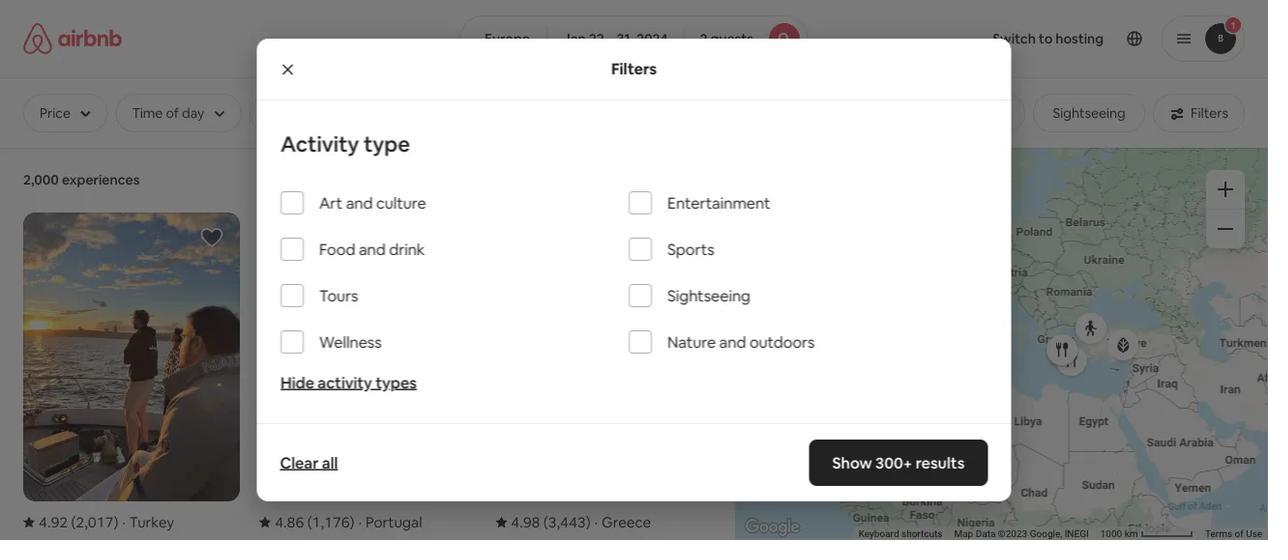 Task type: vqa. For each thing, say whether or not it's contained in the screenshot.
31,
yes



Task type: describe. For each thing, give the bounding box(es) containing it.
add to wishlist image
[[200, 226, 224, 250]]

and for food
[[358, 239, 385, 259]]

31,
[[617, 30, 634, 47]]

art
[[319, 193, 342, 213]]

Sports button
[[863, 94, 944, 133]]

zoom out image
[[1218, 222, 1233, 237]]

map data ©2023 google, inegi
[[954, 529, 1089, 540]]

· for · greece
[[595, 513, 598, 532]]

experiences
[[62, 171, 140, 189]]

art and culture
[[319, 193, 426, 213]]

4.98
[[511, 513, 540, 532]]

4.98 out of 5 average rating,  3,443 reviews image
[[496, 513, 591, 532]]

4.86 (1,176)
[[275, 513, 355, 532]]

4.92 out of 5 average rating,  2,017 reviews image
[[23, 513, 118, 532]]

type
[[363, 130, 410, 158]]

profile element
[[831, 0, 1245, 77]]

google map
showing 20 experiences. region
[[736, 147, 1268, 541]]

4.92 (2,017)
[[39, 513, 118, 532]]

and for art
[[345, 193, 372, 213]]

Entertainment button
[[586, 94, 716, 133]]

add to wishlist image
[[673, 226, 696, 250]]

terms
[[1205, 529, 1232, 540]]

–
[[607, 30, 614, 47]]

2 guests
[[700, 30, 753, 47]]

data
[[976, 529, 996, 540]]

tours
[[319, 286, 358, 306]]

· turkey
[[122, 513, 174, 532]]

4.98 (3,443)
[[511, 513, 591, 532]]

4.92
[[39, 513, 68, 532]]

culture
[[376, 193, 426, 213]]

©2023
[[998, 529, 1027, 540]]

(2,017)
[[71, 513, 118, 532]]

jan 22 – 31, 2024
[[563, 30, 668, 47]]

1000 km
[[1101, 529, 1140, 540]]

show
[[833, 453, 872, 473]]

show 300+ results
[[833, 453, 965, 473]]

europe button
[[461, 15, 548, 62]]

of
[[1235, 529, 1244, 540]]

· for · turkey
[[122, 513, 126, 532]]

Food and drink button
[[724, 94, 856, 133]]

shortcuts
[[901, 529, 943, 540]]

activity
[[317, 373, 372, 393]]

bosphorus yacht tour with wine & music group
[[23, 213, 240, 541]]

nature and outdoors
[[667, 332, 815, 352]]

nature
[[667, 332, 716, 352]]

outdoors
[[749, 332, 815, 352]]

food and drink
[[319, 239, 424, 259]]

zoom in image
[[1218, 182, 1233, 197]]

food
[[319, 239, 355, 259]]

drink
[[389, 239, 424, 259]]

google,
[[1030, 529, 1062, 540]]

22
[[589, 30, 604, 47]]

activity type
[[280, 130, 410, 158]]

and for nature
[[719, 332, 746, 352]]

2024
[[637, 30, 668, 47]]



Task type: locate. For each thing, give the bounding box(es) containing it.
4.86 out of 5 average rating,  1,176 reviews image
[[259, 513, 355, 532]]

clear all button
[[270, 444, 348, 483]]

· inside traditional greek food tour in hidden athens group
[[595, 513, 598, 532]]

2 · from the left
[[358, 513, 362, 532]]

jan
[[563, 30, 586, 47]]

Art and culture button
[[446, 94, 579, 133]]

jan 22 – 31, 2024 button
[[547, 15, 684, 62]]

· portugal
[[358, 513, 422, 532]]

sightseeing up nature
[[667, 286, 750, 306]]

inegi
[[1065, 529, 1089, 540]]

· left turkey on the bottom left of page
[[122, 513, 126, 532]]

1 · from the left
[[122, 513, 126, 532]]

and right art
[[345, 193, 372, 213]]

hide
[[280, 373, 314, 393]]

map
[[954, 529, 973, 540]]

types
[[375, 373, 416, 393]]

guests
[[710, 30, 753, 47]]

sightseeing inside sightseeing 'button'
[[1053, 104, 1126, 122]]

sightseeing inside filters dialog
[[667, 286, 750, 306]]

2 horizontal spatial ·
[[595, 513, 598, 532]]

terms of use
[[1205, 529, 1262, 540]]

porto walking tour group
[[259, 213, 476, 541]]

all
[[322, 453, 338, 473]]

google image
[[740, 516, 804, 541]]

· inside bosphorus yacht tour with wine & music group
[[122, 513, 126, 532]]

· right (3,443)
[[595, 513, 598, 532]]

and left drink
[[358, 239, 385, 259]]

2 guests button
[[683, 15, 808, 62]]

1 vertical spatial sightseeing
[[667, 286, 750, 306]]

and right nature
[[719, 332, 746, 352]]

entertainment
[[667, 193, 770, 213]]

hide activity types
[[280, 373, 416, 393]]

clear
[[280, 453, 319, 473]]

0 vertical spatial and
[[345, 193, 372, 213]]

2,000 experiences
[[23, 171, 140, 189]]

portugal
[[366, 513, 422, 532]]

results
[[916, 453, 965, 473]]

2,000
[[23, 171, 59, 189]]

· inside 'porto walking tour' group
[[358, 513, 362, 532]]

terms of use link
[[1205, 529, 1262, 540]]

· right (1,176)
[[358, 513, 362, 532]]

filters
[[611, 59, 657, 79]]

0 vertical spatial sightseeing
[[1053, 104, 1126, 122]]

sports
[[667, 239, 714, 259]]

km
[[1125, 529, 1138, 540]]

1 vertical spatial and
[[358, 239, 385, 259]]

europe
[[485, 30, 530, 47]]

1 horizontal spatial sightseeing
[[1053, 104, 1126, 122]]

· for · portugal
[[358, 513, 362, 532]]

1000 km button
[[1095, 527, 1199, 541]]

2 vertical spatial and
[[719, 332, 746, 352]]

use
[[1246, 529, 1262, 540]]

hide activity types button
[[280, 373, 416, 393]]

activity
[[280, 130, 359, 158]]

4.86
[[275, 513, 304, 532]]

sightseeing
[[1053, 104, 1126, 122], [667, 286, 750, 306]]

300+
[[876, 453, 913, 473]]

and
[[345, 193, 372, 213], [358, 239, 385, 259], [719, 332, 746, 352]]

(1,176)
[[307, 513, 355, 532]]

traditional greek food tour in hidden athens group
[[496, 213, 712, 541]]

filters dialog
[[257, 39, 1011, 541]]

(3,443)
[[543, 513, 591, 532]]

2
[[700, 30, 708, 47]]

keyboard
[[859, 529, 899, 540]]

1000
[[1101, 529, 1122, 540]]

·
[[122, 513, 126, 532], [358, 513, 362, 532], [595, 513, 598, 532]]

0 horizontal spatial ·
[[122, 513, 126, 532]]

keyboard shortcuts button
[[859, 528, 943, 541]]

keyboard shortcuts
[[859, 529, 943, 540]]

Sightseeing button
[[1033, 94, 1145, 133]]

clear all
[[280, 453, 338, 473]]

3 · from the left
[[595, 513, 598, 532]]

none search field containing europe
[[461, 15, 808, 62]]

show 300+ results link
[[809, 440, 988, 487]]

· greece
[[595, 513, 651, 532]]

turkey
[[129, 513, 174, 532]]

0 horizontal spatial sightseeing
[[667, 286, 750, 306]]

Tours button
[[952, 94, 1026, 133]]

None search field
[[461, 15, 808, 62]]

sightseeing down profile element
[[1053, 104, 1126, 122]]

wellness
[[319, 332, 381, 352]]

1 horizontal spatial ·
[[358, 513, 362, 532]]

greece
[[602, 513, 651, 532]]



